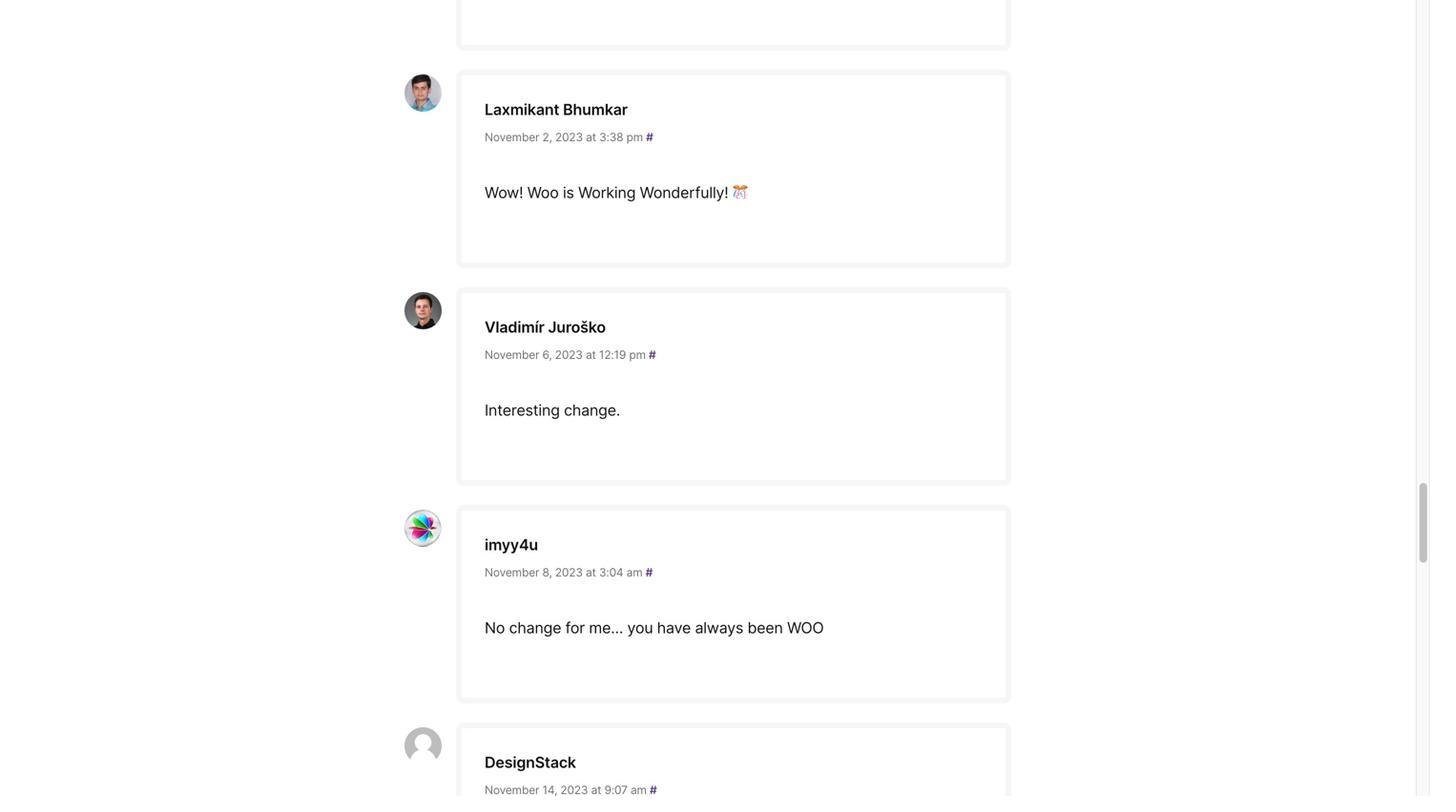 Task type: vqa. For each thing, say whether or not it's contained in the screenshot.


Task type: describe. For each thing, give the bounding box(es) containing it.
am
[[627, 566, 643, 579]]

vladimír juroško
[[485, 318, 606, 336]]

change
[[509, 619, 562, 637]]

you
[[628, 619, 653, 637]]

🎊
[[733, 183, 748, 202]]

2,
[[543, 130, 553, 144]]

8,
[[543, 566, 552, 579]]

interesting
[[485, 401, 560, 420]]

2023 for bhumkar
[[556, 130, 583, 144]]

is
[[563, 183, 574, 202]]

3 november from the top
[[485, 566, 540, 579]]

always
[[695, 619, 744, 637]]

wow!
[[485, 183, 523, 202]]

wow! woo is working wonderfully! 🎊
[[485, 183, 748, 202]]

# link for juroško
[[649, 348, 656, 362]]

november for laxmikant
[[485, 130, 540, 144]]

vladimír
[[485, 318, 545, 336]]

2 vertical spatial # link
[[646, 566, 653, 579]]

3:04
[[599, 566, 624, 579]]

# for bhumkar
[[646, 130, 654, 144]]

2 vertical spatial at
[[586, 566, 596, 579]]

no
[[485, 619, 505, 637]]

for
[[566, 619, 585, 637]]

12:19
[[599, 348, 626, 362]]

3:38
[[600, 130, 624, 144]]



Task type: locate. For each thing, give the bounding box(es) containing it.
# right 3:38
[[646, 130, 654, 144]]

have
[[657, 619, 691, 637]]

interesting change.
[[485, 401, 621, 420]]

november
[[485, 130, 540, 144], [485, 348, 540, 362], [485, 566, 540, 579]]

# link right 12:19
[[649, 348, 656, 362]]

# link right 3:38
[[646, 130, 654, 144]]

0 vertical spatial # link
[[646, 130, 654, 144]]

november 8, 2023    at     3:04 am #
[[485, 566, 653, 579]]

at left 12:19
[[586, 348, 596, 362]]

designstack
[[485, 753, 576, 772]]

1 vertical spatial 2023
[[555, 348, 583, 362]]

november 6, 2023    at     12:19 pm #
[[485, 348, 656, 362]]

2023 for juroško
[[555, 348, 583, 362]]

1 vertical spatial #
[[649, 348, 656, 362]]

0 vertical spatial november
[[485, 130, 540, 144]]

1 vertical spatial at
[[586, 348, 596, 362]]

at left 3:38
[[586, 130, 597, 144]]

2 november from the top
[[485, 348, 540, 362]]

2 vertical spatial 2023
[[555, 566, 583, 579]]

november 2, 2023    at     3:38 pm #
[[485, 130, 654, 144]]

at left '3:04'
[[586, 566, 596, 579]]

juroško
[[548, 318, 606, 336]]

wonderfully!
[[640, 183, 729, 202]]

working
[[579, 183, 636, 202]]

pm for vladimír juroško
[[630, 348, 646, 362]]

november down vladimír
[[485, 348, 540, 362]]

2 2023 from the top
[[555, 348, 583, 362]]

0 vertical spatial pm
[[627, 130, 643, 144]]

laxmikant bhumkar
[[485, 100, 628, 119]]

at for juroško
[[586, 348, 596, 362]]

6,
[[543, 348, 552, 362]]

# link for bhumkar
[[646, 130, 654, 144]]

1 vertical spatial november
[[485, 348, 540, 362]]

change.
[[564, 401, 621, 420]]

at for bhumkar
[[586, 130, 597, 144]]

no change for me… you have always been woo
[[485, 619, 824, 637]]

1 2023 from the top
[[556, 130, 583, 144]]

november down 'laxmikant'
[[485, 130, 540, 144]]

woo
[[528, 183, 559, 202]]

pm right 3:38
[[627, 130, 643, 144]]

pm for laxmikant bhumkar
[[627, 130, 643, 144]]

woo
[[788, 619, 824, 637]]

# right am
[[646, 566, 653, 579]]

laxmikant
[[485, 100, 560, 119]]

been
[[748, 619, 783, 637]]

2023 right 6,
[[555, 348, 583, 362]]

2 vertical spatial november
[[485, 566, 540, 579]]

0 vertical spatial #
[[646, 130, 654, 144]]

# for juroško
[[649, 348, 656, 362]]

1 vertical spatial # link
[[649, 348, 656, 362]]

# right 12:19
[[649, 348, 656, 362]]

2023
[[556, 130, 583, 144], [555, 348, 583, 362], [555, 566, 583, 579]]

# link right am
[[646, 566, 653, 579]]

3 2023 from the top
[[555, 566, 583, 579]]

#
[[646, 130, 654, 144], [649, 348, 656, 362], [646, 566, 653, 579]]

2023 right 2,
[[556, 130, 583, 144]]

2023 right the 8,
[[555, 566, 583, 579]]

pm
[[627, 130, 643, 144], [630, 348, 646, 362]]

0 vertical spatial 2023
[[556, 130, 583, 144]]

me…
[[589, 619, 624, 637]]

1 vertical spatial pm
[[630, 348, 646, 362]]

november for vladimír
[[485, 348, 540, 362]]

at
[[586, 130, 597, 144], [586, 348, 596, 362], [586, 566, 596, 579]]

# link
[[646, 130, 654, 144], [649, 348, 656, 362], [646, 566, 653, 579]]

imyy4u
[[485, 536, 538, 554]]

pm right 12:19
[[630, 348, 646, 362]]

2 vertical spatial #
[[646, 566, 653, 579]]

bhumkar
[[563, 100, 628, 119]]

1 november from the top
[[485, 130, 540, 144]]

november down imyy4u
[[485, 566, 540, 579]]

0 vertical spatial at
[[586, 130, 597, 144]]



